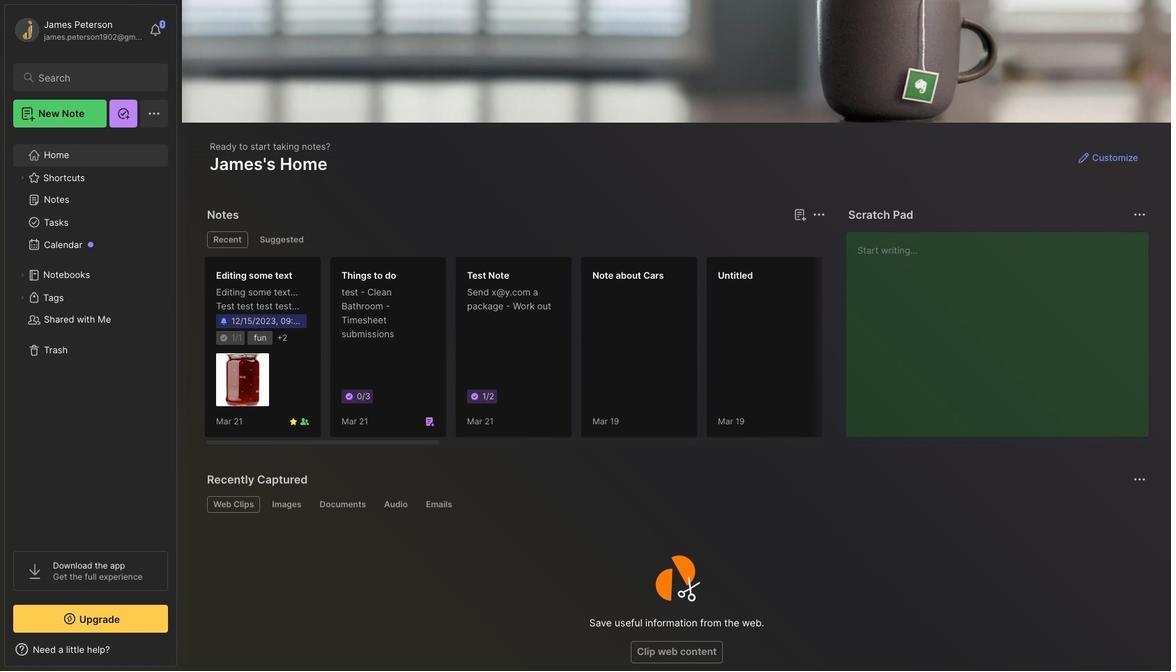 Task type: describe. For each thing, give the bounding box(es) containing it.
thumbnail image
[[216, 354, 269, 407]]

2 tab list from the top
[[207, 496, 1144, 513]]

Start writing… text field
[[858, 232, 1148, 426]]

WHAT'S NEW field
[[5, 639, 176, 661]]

none search field inside main element
[[38, 69, 155, 86]]

1 more actions image from the top
[[1132, 206, 1148, 223]]

Search text field
[[38, 71, 155, 84]]

main element
[[0, 0, 181, 671]]

1 tab list from the top
[[207, 231, 823, 248]]



Task type: locate. For each thing, give the bounding box(es) containing it.
expand tags image
[[18, 294, 26, 302]]

0 vertical spatial tab list
[[207, 231, 823, 248]]

More actions field
[[809, 205, 829, 225], [1130, 205, 1150, 225], [1130, 470, 1150, 489]]

expand notebooks image
[[18, 271, 26, 280]]

tree inside main element
[[5, 136, 176, 539]]

tab list
[[207, 231, 823, 248], [207, 496, 1144, 513]]

1 vertical spatial tab list
[[207, 496, 1144, 513]]

row group
[[204, 257, 1171, 446]]

more actions image
[[1132, 206, 1148, 223], [1132, 471, 1148, 488]]

tree
[[5, 136, 176, 539]]

Account field
[[13, 16, 142, 44]]

None search field
[[38, 69, 155, 86]]

0 vertical spatial more actions image
[[1132, 206, 1148, 223]]

click to collapse image
[[176, 646, 187, 662]]

more actions image
[[811, 206, 828, 223]]

2 more actions image from the top
[[1132, 471, 1148, 488]]

1 vertical spatial more actions image
[[1132, 471, 1148, 488]]

tab
[[207, 231, 248, 248], [254, 231, 310, 248], [207, 496, 260, 513], [266, 496, 308, 513], [313, 496, 372, 513], [378, 496, 414, 513], [420, 496, 459, 513]]



Task type: vqa. For each thing, say whether or not it's contained in the screenshot.
Drive
no



